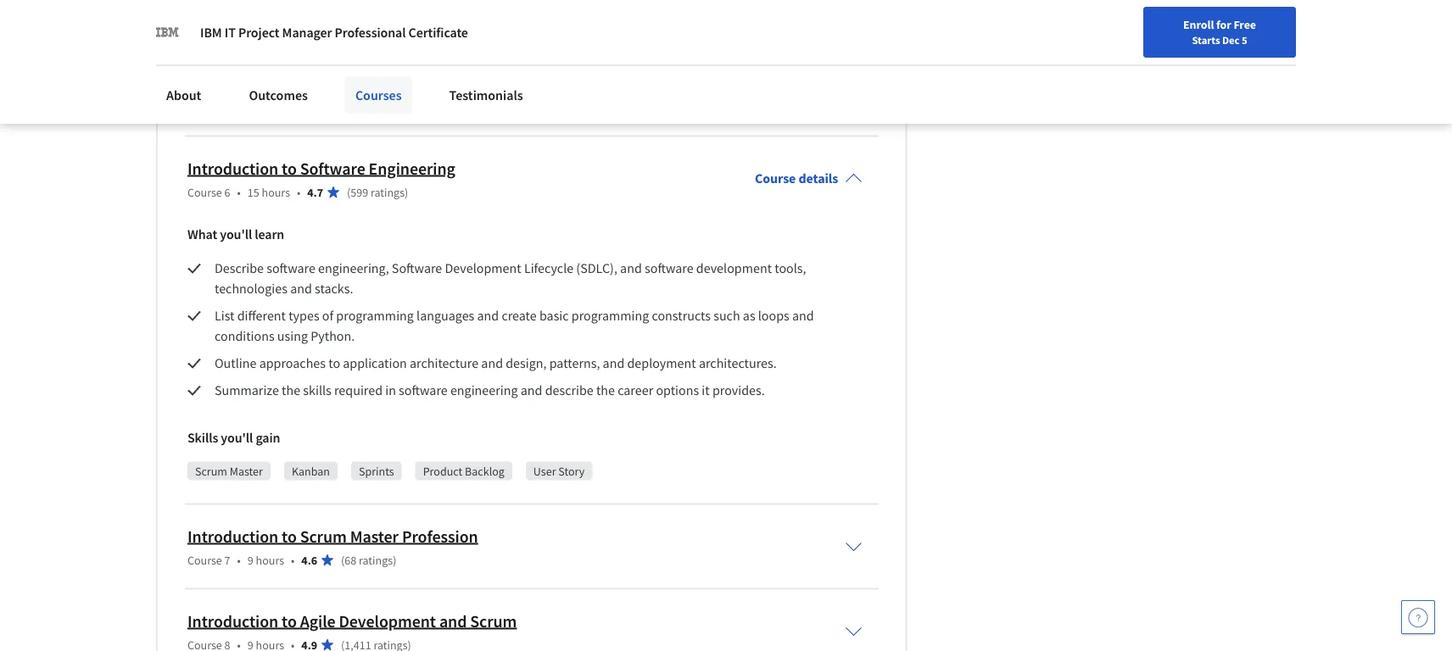 Task type: locate. For each thing, give the bounding box(es) containing it.
introduction down 7
[[187, 611, 278, 632]]

) for ( 45 ratings )
[[399, 100, 402, 115]]

for inside enroll for free starts dec 5
[[1216, 17, 1231, 32]]

0 horizontal spatial software
[[300, 158, 365, 179]]

ratings
[[365, 15, 399, 30], [365, 100, 399, 115], [371, 185, 405, 200], [359, 553, 393, 568]]

0 vertical spatial 4.6
[[307, 100, 323, 115]]

sprints
[[359, 464, 394, 479]]

ratings right 68
[[359, 553, 393, 568]]

help center image
[[1408, 607, 1429, 628]]

it
[[225, 24, 236, 41]]

) down information technology (it) fundamentals for everyone
[[399, 100, 402, 115]]

introduction up 7
[[187, 526, 278, 548]]

describe
[[215, 260, 264, 277]]

master up ( 68 ratings )
[[350, 526, 399, 548]]

scrum
[[195, 464, 227, 479], [300, 526, 347, 548], [470, 611, 517, 632]]

software up constructs
[[645, 260, 694, 277]]

0 vertical spatial master
[[230, 464, 263, 479]]

you'll
[[220, 226, 252, 243], [221, 430, 253, 447]]

introduction for introduction to agile development and scrum
[[187, 611, 278, 632]]

loops
[[758, 308, 790, 325]]

hours right 9
[[256, 553, 284, 568]]

7
[[224, 553, 230, 568]]

1 vertical spatial development
[[339, 611, 436, 632]]

software
[[300, 158, 365, 179], [392, 260, 442, 277]]

for up dec
[[1216, 17, 1231, 32]]

you'll left the learn
[[220, 226, 252, 243]]

scrum master
[[195, 464, 263, 479]]

0 vertical spatial 5
[[1242, 33, 1247, 47]]

course for course 5
[[187, 100, 222, 115]]

2 vertical spatial introduction
[[187, 611, 278, 632]]

1 horizontal spatial master
[[350, 526, 399, 548]]

1 vertical spatial 4.6
[[301, 553, 317, 568]]

and
[[620, 260, 642, 277], [290, 281, 312, 298], [477, 308, 499, 325], [792, 308, 814, 325], [481, 355, 503, 372], [603, 355, 625, 372], [521, 383, 542, 399], [439, 611, 467, 632]]

• right 9
[[291, 553, 295, 568]]

( 68 ratings )
[[341, 553, 396, 568]]

software up "languages"
[[392, 260, 442, 277]]

to left the agile
[[282, 611, 297, 632]]

5 down information
[[224, 100, 230, 115]]

) right 68
[[393, 553, 396, 568]]

programming
[[336, 308, 414, 325], [572, 308, 649, 325]]

agile
[[300, 611, 336, 632]]

gain
[[256, 430, 280, 447]]

0 vertical spatial introduction
[[187, 158, 278, 179]]

types
[[289, 308, 319, 325]]

the
[[282, 383, 300, 399], [596, 383, 615, 399]]

programming up python.
[[336, 308, 414, 325]]

( down "introduction to scrum master profession" link at bottom left
[[341, 553, 345, 568]]

2 vertical spatial scrum
[[470, 611, 517, 632]]

2 the from the left
[[596, 383, 615, 399]]

introduction
[[187, 158, 278, 179], [187, 526, 278, 548], [187, 611, 278, 632]]

0 horizontal spatial scrum
[[195, 464, 227, 479]]

hours right "18"
[[262, 100, 290, 115]]

course inside 'dropdown button'
[[755, 170, 796, 187]]

hours right the 15
[[262, 185, 290, 200]]

• right project
[[297, 15, 301, 30]]

about link
[[156, 76, 212, 114]]

• down "technology"
[[297, 100, 301, 115]]

backlog
[[465, 464, 505, 479]]

career
[[618, 383, 653, 399]]

0 vertical spatial for
[[1216, 17, 1231, 32]]

1 horizontal spatial for
[[1216, 17, 1231, 32]]

application
[[343, 355, 407, 372]]

1 horizontal spatial software
[[392, 260, 442, 277]]

to up course 7 • 9 hours • at bottom left
[[282, 526, 297, 548]]

1 vertical spatial (
[[347, 185, 351, 200]]

the left skills
[[282, 383, 300, 399]]

development
[[445, 260, 521, 277], [339, 611, 436, 632]]

course 6 • 15 hours •
[[187, 185, 301, 200]]

0 horizontal spatial the
[[282, 383, 300, 399]]

free
[[1234, 17, 1256, 32]]

master
[[230, 464, 263, 479], [350, 526, 399, 548]]

1 vertical spatial software
[[392, 260, 442, 277]]

software up 4.7
[[300, 158, 365, 179]]

introduction up 6
[[187, 158, 278, 179]]

starts
[[1192, 33, 1220, 47]]

introduction to scrum master profession
[[187, 526, 478, 548]]

in
[[385, 383, 396, 399]]

4.6 down introduction to scrum master profession
[[301, 553, 317, 568]]

introduction to scrum master profession link
[[187, 526, 478, 548]]

4.7
[[307, 185, 323, 200]]

) down engineering
[[405, 185, 408, 200]]

options
[[656, 383, 699, 399]]

different
[[237, 308, 286, 325]]

1 vertical spatial master
[[350, 526, 399, 548]]

courses link
[[345, 76, 412, 114]]

master down skills you'll gain
[[230, 464, 263, 479]]

introduction for introduction to software engineering
[[187, 158, 278, 179]]

certificate
[[409, 24, 468, 41]]

(
[[347, 100, 351, 115], [347, 185, 351, 200], [341, 553, 345, 568]]

0 horizontal spatial programming
[[336, 308, 414, 325]]

you'll for gain
[[221, 430, 253, 447]]

learn
[[255, 226, 284, 243]]

the left career
[[596, 383, 615, 399]]

hours right 19
[[262, 15, 290, 30]]

2 vertical spatial (
[[341, 553, 345, 568]]

it
[[702, 383, 710, 399]]

1 introduction from the top
[[187, 158, 278, 179]]

1 vertical spatial introduction
[[187, 526, 278, 548]]

professional
[[335, 24, 406, 41]]

programming down (sdlc),
[[572, 308, 649, 325]]

0 vertical spatial development
[[445, 260, 521, 277]]

3 introduction from the top
[[187, 611, 278, 632]]

introduction for introduction to scrum master profession
[[187, 526, 278, 548]]

software down the learn
[[267, 260, 315, 277]]

) left certificate
[[399, 15, 402, 30]]

course
[[187, 15, 222, 30], [187, 100, 222, 115], [755, 170, 796, 187], [187, 185, 222, 200], [187, 553, 222, 568]]

1 vertical spatial you'll
[[221, 430, 253, 447]]

basic
[[539, 308, 569, 325]]

list different types of programming languages and create basic programming constructs such as loops and conditions using python.
[[215, 308, 817, 345]]

• left 4.7
[[297, 185, 301, 200]]

course 5
[[187, 100, 230, 115]]

software right in
[[399, 383, 448, 399]]

1 horizontal spatial the
[[596, 383, 615, 399]]

1 horizontal spatial programming
[[572, 308, 649, 325]]

software
[[267, 260, 315, 277], [645, 260, 694, 277], [399, 383, 448, 399]]

4.6 for ( 68 ratings )
[[301, 553, 317, 568]]

for left everyone
[[498, 73, 519, 95]]

(sdlc),
[[576, 260, 617, 277]]

course left 7
[[187, 553, 222, 568]]

course down information
[[187, 100, 222, 115]]

profession
[[402, 526, 478, 548]]

design,
[[506, 355, 547, 372]]

development down ( 68 ratings )
[[339, 611, 436, 632]]

to for software
[[282, 158, 297, 179]]

english button
[[1096, 0, 1199, 55]]

0 vertical spatial you'll
[[220, 226, 252, 243]]

4.6 down "technology"
[[307, 100, 323, 115]]

2 horizontal spatial software
[[645, 260, 694, 277]]

you'll left gain
[[221, 430, 253, 447]]

outline
[[215, 355, 257, 372]]

course details button
[[741, 147, 876, 211]]

create
[[502, 308, 537, 325]]

2 introduction from the top
[[187, 526, 278, 548]]

information technology (it) fundamentals for everyone link
[[187, 73, 590, 95]]

information
[[187, 73, 274, 95]]

introduction to software engineering
[[187, 158, 455, 179]]

product backlog
[[423, 464, 505, 479]]

development up create
[[445, 260, 521, 277]]

to up course 6 • 15 hours • at left top
[[282, 158, 297, 179]]

course left 6
[[187, 185, 222, 200]]

ratings right '599'
[[371, 185, 405, 200]]

0 horizontal spatial development
[[339, 611, 436, 632]]

•
[[237, 15, 241, 30], [297, 15, 301, 30], [297, 100, 301, 115], [237, 185, 241, 200], [297, 185, 301, 200], [237, 553, 241, 568], [291, 553, 295, 568]]

fundamentals
[[392, 73, 495, 95]]

1 horizontal spatial development
[[445, 260, 521, 277]]

hours for 9 hours
[[256, 553, 284, 568]]

dec
[[1222, 33, 1240, 47]]

0 horizontal spatial 5
[[224, 100, 230, 115]]

None search field
[[242, 11, 649, 45]]

1 vertical spatial for
[[498, 73, 519, 95]]

0 horizontal spatial master
[[230, 464, 263, 479]]

( right 4.7
[[347, 185, 351, 200]]

26
[[351, 15, 362, 30]]

1 programming from the left
[[336, 308, 414, 325]]

ratings down (it)
[[365, 100, 399, 115]]

1 horizontal spatial 5
[[1242, 33, 1247, 47]]

deployment
[[627, 355, 696, 372]]

1 vertical spatial scrum
[[300, 526, 347, 548]]

)
[[399, 15, 402, 30], [399, 100, 402, 115], [405, 185, 408, 200], [393, 553, 396, 568]]

9
[[248, 553, 253, 568]]

course left details at top
[[755, 170, 796, 187]]

5 right dec
[[1242, 33, 1247, 47]]

26 ratings )
[[351, 15, 402, 30]]

architecture
[[410, 355, 479, 372]]

( left courses
[[347, 100, 351, 115]]



Task type: vqa. For each thing, say whether or not it's contained in the screenshot.
PROFESSOR for Dragan
no



Task type: describe. For each thing, give the bounding box(es) containing it.
ratings for 599 ratings
[[371, 185, 405, 200]]

0 vertical spatial software
[[300, 158, 365, 179]]

4
[[224, 15, 230, 30]]

introduction to agile development and scrum
[[187, 611, 517, 632]]

4.6 for ( 45 ratings )
[[307, 100, 323, 115]]

0 horizontal spatial for
[[498, 73, 519, 95]]

technology
[[277, 73, 360, 95]]

user
[[533, 464, 556, 479]]

courses
[[355, 87, 402, 103]]

show notifications image
[[1223, 21, 1244, 42]]

summarize
[[215, 383, 279, 399]]

outcomes link
[[239, 76, 318, 114]]

ratings for 68 ratings
[[359, 553, 393, 568]]

using
[[277, 328, 308, 345]]

as
[[743, 308, 755, 325]]

enroll for free starts dec 5
[[1183, 17, 1256, 47]]

engineering
[[369, 158, 455, 179]]

1 vertical spatial 5
[[224, 100, 230, 115]]

development inside describe software engineering, software development lifecycle (sdlc), and software development tools, technologies and stacks.
[[445, 260, 521, 277]]

(it)
[[364, 73, 388, 95]]

project
[[238, 24, 279, 41]]

1 the from the left
[[282, 383, 300, 399]]

patterns,
[[549, 355, 600, 372]]

conditions
[[215, 328, 275, 345]]

to for scrum
[[282, 526, 297, 548]]

engineering,
[[318, 260, 389, 277]]

story
[[558, 464, 585, 479]]

ibm
[[200, 24, 222, 41]]

describe software engineering, software development lifecycle (sdlc), and software development tools, technologies and stacks.
[[215, 260, 809, 298]]

english
[[1127, 19, 1168, 36]]

ibm image
[[156, 20, 180, 44]]

hours for 19 hours
[[262, 15, 290, 30]]

course for course details
[[755, 170, 796, 187]]

architectures.
[[699, 355, 777, 372]]

to for agile
[[282, 611, 297, 632]]

testimonials link
[[439, 76, 533, 114]]

python.
[[311, 328, 355, 345]]

0 horizontal spatial software
[[267, 260, 315, 277]]

course for course 7 • 9 hours •
[[187, 553, 222, 568]]

enroll
[[1183, 17, 1214, 32]]

kanban
[[292, 464, 330, 479]]

such
[[714, 308, 740, 325]]

details
[[799, 170, 838, 187]]

5 inside enroll for free starts dec 5
[[1242, 33, 1247, 47]]

to down python.
[[328, 355, 340, 372]]

summarize the skills required in software engineering and describe the career options it provides.
[[215, 383, 765, 399]]

( for scrum
[[341, 553, 345, 568]]

of
[[322, 308, 334, 325]]

outcomes
[[249, 87, 308, 103]]

engineering
[[450, 383, 518, 399]]

course details
[[755, 170, 838, 187]]

constructs
[[652, 308, 711, 325]]

development
[[696, 260, 772, 277]]

introduction to software engineering link
[[187, 158, 455, 179]]

what
[[187, 226, 217, 243]]

) for ( 68 ratings )
[[393, 553, 396, 568]]

tools,
[[775, 260, 806, 277]]

software inside describe software engineering, software development lifecycle (sdlc), and software development tools, technologies and stacks.
[[392, 260, 442, 277]]

everyone
[[522, 73, 590, 95]]

1 horizontal spatial scrum
[[300, 526, 347, 548]]

about
[[166, 87, 201, 103]]

skills
[[187, 430, 218, 447]]

ratings right 26
[[365, 15, 399, 30]]

( 45 ratings )
[[347, 100, 402, 115]]

0 vertical spatial scrum
[[195, 464, 227, 479]]

testimonials
[[449, 87, 523, 103]]

68
[[345, 553, 356, 568]]

skills you'll gain
[[187, 430, 280, 447]]

• right 4
[[237, 15, 241, 30]]

18 hours •
[[248, 100, 301, 115]]

approaches
[[259, 355, 326, 372]]

lifecycle
[[524, 260, 574, 277]]

ratings for 45 ratings
[[365, 100, 399, 115]]

course left 4
[[187, 15, 222, 30]]

list
[[215, 308, 235, 325]]

0 vertical spatial (
[[347, 100, 351, 115]]

what you'll learn
[[187, 226, 284, 243]]

2 programming from the left
[[572, 308, 649, 325]]

required
[[334, 383, 383, 399]]

45
[[351, 100, 362, 115]]

hours for 15 hours
[[262, 185, 290, 200]]

1 horizontal spatial software
[[399, 383, 448, 399]]

2 horizontal spatial scrum
[[470, 611, 517, 632]]

ibm it project manager professional certificate
[[200, 24, 468, 41]]

( for software
[[347, 185, 351, 200]]

product
[[423, 464, 463, 479]]

you'll for learn
[[220, 226, 252, 243]]

user story
[[533, 464, 585, 479]]

describe
[[545, 383, 594, 399]]

manager
[[282, 24, 332, 41]]

stacks.
[[315, 281, 353, 298]]

skills
[[303, 383, 332, 399]]

18
[[248, 100, 259, 115]]

technologies
[[215, 281, 288, 298]]

introduction to agile development and scrum link
[[187, 611, 517, 632]]

) for ( 599 ratings )
[[405, 185, 408, 200]]

• right 7
[[237, 553, 241, 568]]

19
[[248, 15, 259, 30]]

course 4 • 19 hours •
[[187, 15, 301, 30]]

languages
[[417, 308, 474, 325]]

course for course 6 • 15 hours •
[[187, 185, 222, 200]]

provides.
[[712, 383, 765, 399]]

• right 6
[[237, 185, 241, 200]]

15
[[248, 185, 259, 200]]

information technology (it) fundamentals for everyone
[[187, 73, 590, 95]]



